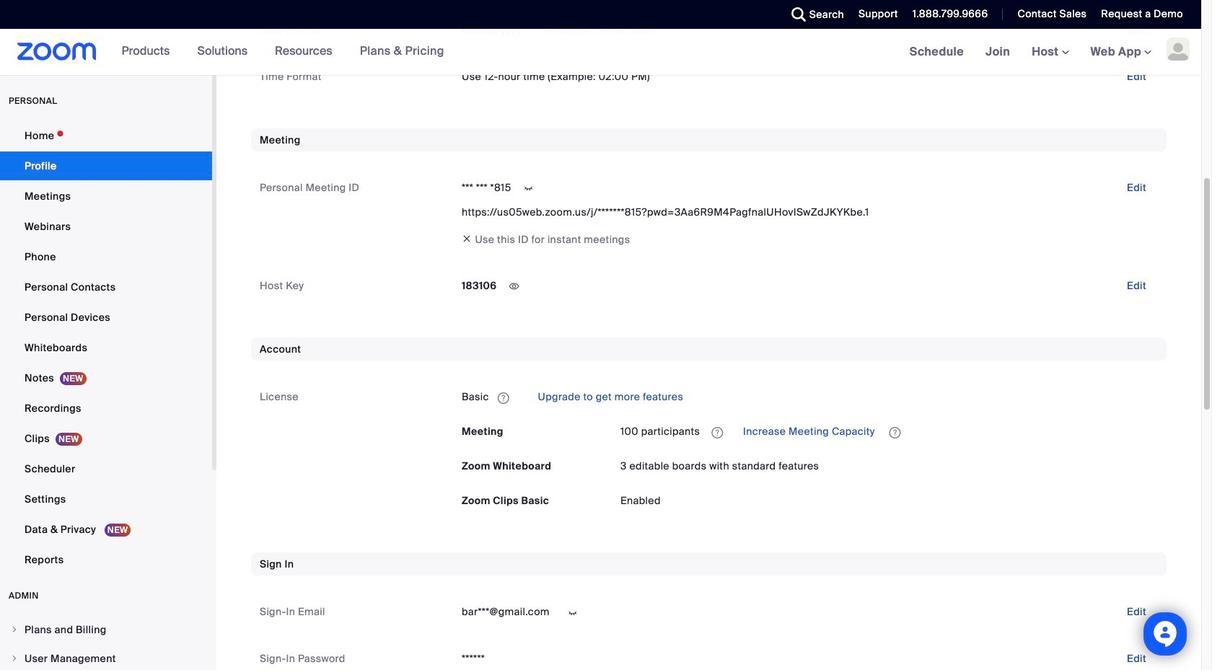 Task type: describe. For each thing, give the bounding box(es) containing it.
product information navigation
[[96, 29, 455, 75]]

zoom logo image
[[17, 43, 96, 61]]

1 menu item from the top
[[0, 616, 212, 644]]

meetings navigation
[[899, 29, 1201, 76]]

0 vertical spatial application
[[462, 386, 1158, 409]]

personal menu menu
[[0, 121, 212, 576]]



Task type: locate. For each thing, give the bounding box(es) containing it.
1 vertical spatial application
[[620, 420, 1158, 443]]

2 menu item from the top
[[0, 645, 212, 670]]

learn more about your license type image
[[496, 393, 511, 403]]

learn more about your meeting license image
[[707, 426, 727, 439]]

menu item
[[0, 616, 212, 644], [0, 645, 212, 670]]

hide host key image
[[502, 280, 526, 293]]

banner
[[0, 29, 1201, 76]]

application
[[462, 386, 1158, 409], [620, 420, 1158, 443]]

right image
[[10, 654, 19, 663]]

profile picture image
[[1167, 38, 1190, 61]]

show personal meeting id image
[[517, 182, 540, 195]]

right image
[[10, 625, 19, 634]]

1 vertical spatial menu item
[[0, 645, 212, 670]]

0 vertical spatial menu item
[[0, 616, 212, 644]]

admin menu menu
[[0, 616, 212, 670]]



Task type: vqa. For each thing, say whether or not it's contained in the screenshot.
Zoom Logo
yes



